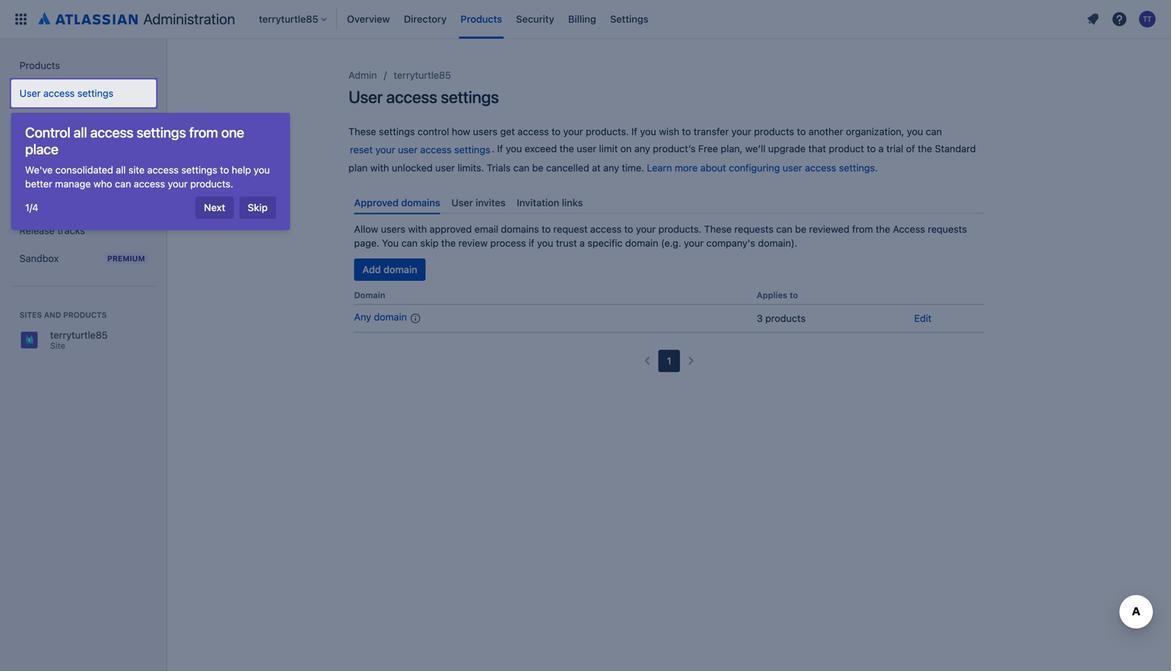 Task type: vqa. For each thing, say whether or not it's contained in the screenshot.
the bottom domain
yes



Task type: locate. For each thing, give the bounding box(es) containing it.
be up domain). at the right of page
[[795, 223, 807, 235]]

1 vertical spatial release
[[20, 225, 55, 236]]

pagination element
[[636, 350, 702, 372]]

to right wish
[[682, 126, 691, 137]]

(e.g.
[[661, 237, 681, 249]]

0 horizontal spatial requests
[[735, 223, 774, 235]]

2 requests from the left
[[928, 223, 967, 235]]

domain down you
[[384, 264, 417, 275]]

1 vertical spatial these
[[704, 223, 732, 235]]

user access settings down terryturtle85 link
[[349, 87, 499, 107]]

global navigation element
[[8, 0, 1082, 39]]

be down exceed
[[532, 162, 544, 174]]

user left 'invites'
[[452, 197, 473, 208]]

0 horizontal spatial any
[[603, 162, 619, 174]]

1 horizontal spatial if
[[632, 126, 638, 137]]

1 horizontal spatial be
[[795, 223, 807, 235]]

from
[[189, 124, 218, 140], [852, 223, 873, 235]]

to
[[552, 126, 561, 137], [682, 126, 691, 137], [797, 126, 806, 137], [867, 143, 876, 155], [220, 164, 229, 176], [542, 223, 551, 235], [624, 223, 633, 235], [790, 290, 798, 300]]

you
[[382, 237, 399, 249]]

to down organization,
[[867, 143, 876, 155]]

user up unlocked
[[398, 144, 418, 155]]

0 horizontal spatial be
[[532, 162, 544, 174]]

add domain
[[363, 264, 417, 275]]

transfer
[[694, 126, 729, 137]]

security
[[516, 13, 554, 25]]

can right you
[[401, 237, 418, 249]]

settings up site
[[137, 124, 186, 140]]

terryturtle85 down sites and products
[[50, 329, 108, 341]]

manage
[[55, 178, 91, 190]]

0 horizontal spatial these
[[349, 126, 376, 137]]

with
[[370, 162, 389, 174], [408, 223, 427, 235]]

to inside .     if you exceed the user limit on any product's free plan, we'll upgrade that product to a trial of the standard plan with unlocked user limits.     trials can be cancelled at any time.
[[867, 143, 876, 155]]

if
[[529, 237, 535, 249]]

reviewed
[[809, 223, 850, 235]]

domain left (e.g.
[[625, 237, 659, 249]]

user for add domain
[[452, 197, 473, 208]]

can up domain). at the right of page
[[776, 223, 793, 235]]

1 vertical spatial terryturtle85
[[50, 329, 108, 341]]

any domain
[[354, 311, 407, 323]]

who
[[93, 178, 112, 190]]

products. inside these settings control how users get access to your products. if you wish to transfer your products to another organization, you can reset your user access settings
[[586, 126, 629, 137]]

1 horizontal spatial requests
[[928, 223, 967, 235]]

invitation
[[517, 197, 559, 208]]

2 release from the top
[[20, 225, 55, 236]]

management
[[56, 173, 113, 182]]

release down 1/4
[[20, 225, 55, 236]]

1 vertical spatial any
[[603, 162, 619, 174]]

the left the access
[[876, 223, 891, 235]]

1 horizontal spatial products.
[[586, 126, 629, 137]]

1 product from the top
[[20, 115, 55, 127]]

1 horizontal spatial products link
[[457, 8, 506, 30]]

to right request
[[624, 223, 633, 235]]

1 horizontal spatial products
[[461, 13, 502, 25]]

0 vertical spatial these
[[349, 126, 376, 137]]

0 horizontal spatial products
[[20, 60, 60, 71]]

0 vertical spatial products
[[461, 13, 502, 25]]

directory link
[[400, 8, 451, 30]]

1 user access settings from the left
[[349, 87, 499, 107]]

products link up product urls link
[[11, 52, 156, 79]]

all left site
[[116, 164, 126, 176]]

you right help
[[254, 164, 270, 176]]

info image
[[407, 310, 424, 327]]

1 horizontal spatial users
[[473, 126, 498, 137]]

users up .
[[473, 126, 498, 137]]

another
[[809, 126, 843, 137]]

product's
[[653, 143, 696, 155]]

all
[[74, 124, 87, 140], [116, 164, 126, 176]]

exceed
[[525, 143, 557, 155]]

all right control
[[74, 124, 87, 140]]

0 horizontal spatial user access settings
[[20, 88, 113, 99]]

can up standard
[[926, 126, 942, 137]]

terryturtle85 down directory link
[[394, 69, 451, 81]]

products. up (e.g.
[[659, 223, 702, 235]]

user left limits. at the left of page
[[435, 162, 455, 174]]

you down get
[[506, 143, 522, 155]]

from inside allow users with approved email domains to request access to your products. these requests can be reviewed from the access requests page. you can skip the review process if you trust a specific domain (e.g. your company's domain).
[[852, 223, 873, 235]]

requests right the access
[[928, 223, 967, 235]]

a right trust
[[580, 237, 585, 249]]

settings up limits. at the left of page
[[454, 144, 490, 155]]

domains up if
[[501, 223, 539, 235]]

settings
[[441, 87, 499, 107], [77, 88, 113, 99], [137, 124, 186, 140], [379, 126, 415, 137], [454, 144, 490, 155], [181, 164, 217, 176]]

you inside allow users with approved email domains to request access to your products. these requests can be reviewed from the access requests page. you can skip the review process if you trust a specific domain (e.g. your company's domain).
[[537, 237, 553, 249]]

products. up limit
[[586, 126, 629, 137]]

1 vertical spatial products
[[20, 60, 60, 71]]

2 product from the top
[[20, 197, 55, 208]]

access up specific
[[590, 223, 622, 235]]

control
[[418, 126, 449, 137]]

0 horizontal spatial products link
[[11, 52, 156, 79]]

can right "trials"
[[513, 162, 530, 174]]

products left security
[[461, 13, 502, 25]]

access down site
[[134, 178, 165, 190]]

configuring
[[729, 162, 780, 174]]

overview link
[[343, 8, 394, 30]]

1 vertical spatial with
[[408, 223, 427, 235]]

0 vertical spatial terryturtle85
[[394, 69, 451, 81]]

products up user access settings link
[[20, 60, 60, 71]]

0 vertical spatial be
[[532, 162, 544, 174]]

0 vertical spatial product
[[20, 115, 55, 127]]

domain for any domain
[[374, 311, 407, 323]]

and
[[44, 311, 61, 320]]

products
[[461, 13, 502, 25], [20, 60, 60, 71]]

help
[[232, 164, 251, 176]]

any right at
[[603, 162, 619, 174]]

place
[[25, 141, 58, 157]]

domains down unlocked
[[401, 197, 440, 208]]

reset your user access settings button
[[349, 139, 492, 161]]

you
[[640, 126, 656, 137], [907, 126, 923, 137], [506, 143, 522, 155], [254, 164, 270, 176], [537, 237, 553, 249]]

0 vertical spatial a
[[879, 143, 884, 155]]

product updates
[[20, 197, 94, 208]]

user down admin link
[[349, 87, 383, 107]]

domain right any
[[374, 311, 407, 323]]

settings up next
[[181, 164, 217, 176]]

release inside "link"
[[20, 225, 55, 236]]

these up the reset
[[349, 126, 376, 137]]

trial
[[887, 143, 904, 155]]

1 vertical spatial product
[[20, 197, 55, 208]]

with right "plan"
[[370, 162, 389, 174]]

you inside control all access settings from one place we've consolidated all site access settings to help you better manage who can access your products.
[[254, 164, 270, 176]]

the right of
[[918, 143, 933, 155]]

can inside these settings control how users get access to your products. if you wish to transfer your products to another organization, you can reset your user access settings
[[926, 126, 942, 137]]

next
[[204, 202, 225, 213]]

1 vertical spatial domain
[[384, 264, 417, 275]]

0 horizontal spatial terryturtle85
[[50, 329, 108, 341]]

user invites
[[452, 197, 506, 208]]

1 horizontal spatial domains
[[501, 223, 539, 235]]

2 vertical spatial domain
[[374, 311, 407, 323]]

0 vertical spatial from
[[189, 124, 218, 140]]

control
[[25, 124, 70, 140]]

user for reset your user access settings
[[349, 87, 383, 107]]

be inside .     if you exceed the user limit on any product's free plan, we'll upgrade that product to a trial of the standard plan with unlocked user limits.     trials can be cancelled at any time.
[[532, 162, 544, 174]]

to left help
[[220, 164, 229, 176]]

be inside allow users with approved email domains to request access to your products. these requests can be reviewed from the access requests page. you can skip the review process if you trust a specific domain (e.g. your company's domain).
[[795, 223, 807, 235]]

next button
[[196, 197, 234, 219]]

any
[[635, 143, 650, 155], [603, 162, 619, 174]]

plan
[[349, 162, 368, 174]]

1 horizontal spatial these
[[704, 223, 732, 235]]

if
[[632, 126, 638, 137], [497, 143, 503, 155]]

1 vertical spatial domains
[[501, 223, 539, 235]]

domain inside button
[[384, 264, 417, 275]]

your
[[563, 126, 583, 137], [732, 126, 752, 137], [376, 144, 395, 155], [168, 178, 188, 190], [636, 223, 656, 235], [684, 237, 704, 249]]

1 horizontal spatial user access settings
[[349, 87, 499, 107]]

1 vertical spatial if
[[497, 143, 503, 155]]

0 vertical spatial release
[[20, 173, 54, 182]]

0 vertical spatial all
[[74, 124, 87, 140]]

domain
[[354, 290, 385, 300]]

organization,
[[846, 126, 905, 137]]

product for product updates
[[20, 197, 55, 208]]

0 horizontal spatial domains
[[401, 197, 440, 208]]

product up place
[[20, 115, 55, 127]]

to up exceed
[[552, 126, 561, 137]]

product down better
[[20, 197, 55, 208]]

be
[[532, 162, 544, 174], [795, 223, 807, 235]]

1 requests from the left
[[735, 223, 774, 235]]

access right the "urls"
[[90, 124, 133, 140]]

products for the products "link" to the top
[[461, 13, 502, 25]]

0 vertical spatial users
[[473, 126, 498, 137]]

product for product urls
[[20, 115, 55, 127]]

products link left security link
[[457, 8, 506, 30]]

1 vertical spatial from
[[852, 223, 873, 235]]

a inside .     if you exceed the user limit on any product's free plan, we'll upgrade that product to a trial of the standard plan with unlocked user limits.     trials can be cancelled at any time.
[[879, 143, 884, 155]]

domains inside allow users with approved email domains to request access to your products. these requests can be reviewed from the access requests page. you can skip the review process if you trust a specific domain (e.g. your company's domain).
[[501, 223, 539, 235]]

from right reviewed
[[852, 223, 873, 235]]

can down site
[[115, 178, 131, 190]]

0 horizontal spatial users
[[381, 223, 406, 235]]

you up of
[[907, 126, 923, 137]]

limits.
[[458, 162, 484, 174]]

a left trial
[[879, 143, 884, 155]]

approved
[[354, 197, 399, 208]]

0 vertical spatial domains
[[401, 197, 440, 208]]

overview
[[347, 13, 390, 25]]

1 vertical spatial users
[[381, 223, 406, 235]]

2 user access settings from the left
[[20, 88, 113, 99]]

1 horizontal spatial terryturtle85
[[394, 69, 451, 81]]

these up company's
[[704, 223, 732, 235]]

domains
[[401, 197, 440, 208], [501, 223, 539, 235]]

domain
[[625, 237, 659, 249], [384, 264, 417, 275], [374, 311, 407, 323]]

1 horizontal spatial with
[[408, 223, 427, 235]]

1 vertical spatial be
[[795, 223, 807, 235]]

access
[[386, 87, 437, 107], [43, 88, 75, 99], [90, 124, 133, 140], [518, 126, 549, 137], [420, 144, 452, 155], [805, 162, 837, 174], [147, 164, 179, 176], [134, 178, 165, 190], [590, 223, 622, 235]]

add domain button
[[354, 259, 426, 281]]

release for release management
[[20, 173, 54, 182]]

tab list
[[349, 191, 990, 214]]

users inside allow users with approved email domains to request access to your products. these requests can be reviewed from the access requests page. you can skip the review process if you trust a specific domain (e.g. your company's domain).
[[381, 223, 406, 235]]

user access settings up the "urls"
[[20, 88, 113, 99]]

from inside control all access settings from one place we've consolidated all site access settings to help you better manage who can access your products.
[[189, 124, 218, 140]]

2 horizontal spatial products.
[[659, 223, 702, 235]]

products. up next
[[190, 178, 233, 190]]

0 horizontal spatial a
[[580, 237, 585, 249]]

applies
[[757, 290, 788, 300]]

1 horizontal spatial all
[[116, 164, 126, 176]]

user
[[577, 143, 597, 155], [398, 144, 418, 155], [435, 162, 455, 174], [783, 162, 802, 174]]

sandbox
[[20, 253, 59, 264]]

a inside allow users with approved email domains to request access to your products. these requests can be reviewed from the access requests page. you can skip the review process if you trust a specific domain (e.g. your company's domain).
[[580, 237, 585, 249]]

.
[[492, 143, 495, 155]]

1 horizontal spatial any
[[635, 143, 650, 155]]

invitation links
[[517, 197, 583, 208]]

site
[[50, 341, 65, 351]]

1 release from the top
[[20, 173, 54, 182]]

products. inside allow users with approved email domains to request access to your products. these requests can be reviewed from the access requests page. you can skip the review process if you trust a specific domain (e.g. your company's domain).
[[659, 223, 702, 235]]

products.
[[586, 126, 629, 137], [190, 178, 233, 190], [659, 223, 702, 235]]

products inside global navigation element
[[461, 13, 502, 25]]

0 horizontal spatial from
[[189, 124, 218, 140]]

user up 'product urls'
[[20, 88, 41, 99]]

0 horizontal spatial with
[[370, 162, 389, 174]]

to left request
[[542, 223, 551, 235]]

with up skip
[[408, 223, 427, 235]]

learn more about configuring user access settings. link
[[647, 162, 878, 174]]

if up on
[[632, 126, 638, 137]]

0 horizontal spatial if
[[497, 143, 503, 155]]

of
[[906, 143, 915, 155]]

users up you
[[381, 223, 406, 235]]

if right .
[[497, 143, 503, 155]]

release for release tracks
[[20, 225, 55, 236]]

0 vertical spatial with
[[370, 162, 389, 174]]

you right if
[[537, 237, 553, 249]]

domain for add domain
[[384, 264, 417, 275]]

2 vertical spatial products.
[[659, 223, 702, 235]]

user
[[349, 87, 383, 107], [20, 88, 41, 99], [452, 197, 473, 208]]

learn
[[647, 162, 672, 174]]

terryturtle85 for terryturtle85 site
[[50, 329, 108, 341]]

2 horizontal spatial user
[[452, 197, 473, 208]]

plan,
[[721, 143, 743, 155]]

1 horizontal spatial a
[[879, 143, 884, 155]]

1 vertical spatial a
[[580, 237, 585, 249]]

atlassian image
[[38, 10, 138, 27], [38, 10, 138, 27]]

3
[[757, 313, 763, 324]]

users
[[473, 126, 498, 137], [381, 223, 406, 235]]

1 horizontal spatial from
[[852, 223, 873, 235]]

0 horizontal spatial products.
[[190, 178, 233, 190]]

1/4
[[25, 202, 38, 213]]

1 vertical spatial all
[[116, 164, 126, 176]]

1 vertical spatial products.
[[190, 178, 233, 190]]

domain inside button
[[374, 311, 407, 323]]

requests up company's
[[735, 223, 774, 235]]

release down place
[[20, 173, 54, 182]]

can inside control all access settings from one place we've consolidated all site access settings to help you better manage who can access your products.
[[115, 178, 131, 190]]

terryturtle85
[[394, 69, 451, 81], [50, 329, 108, 341]]

0 vertical spatial products.
[[586, 126, 629, 137]]

page.
[[354, 237, 379, 249]]

from left the one
[[189, 124, 218, 140]]

these inside these settings control how users get access to your products. if you wish to transfer your products to another organization, you can reset your user access settings
[[349, 126, 376, 137]]

0 vertical spatial if
[[632, 126, 638, 137]]

1 horizontal spatial user
[[349, 87, 383, 107]]

products up upgrade
[[754, 126, 794, 137]]

products link
[[457, 8, 506, 30], [11, 52, 156, 79]]

settings.
[[839, 162, 878, 174]]

0 vertical spatial domain
[[625, 237, 659, 249]]

allow
[[354, 223, 378, 235]]

any right on
[[635, 143, 650, 155]]

the
[[560, 143, 574, 155], [918, 143, 933, 155], [876, 223, 891, 235], [441, 237, 456, 249]]



Task type: describe. For each thing, give the bounding box(es) containing it.
1 button
[[659, 350, 680, 372]]

approved
[[430, 223, 472, 235]]

product urls
[[20, 115, 82, 127]]

sites and products
[[20, 311, 107, 320]]

skip
[[420, 237, 439, 249]]

if inside these settings control how users get access to your products. if you wish to transfer your products to another organization, you can reset your user access settings
[[632, 126, 638, 137]]

release tracks
[[20, 225, 85, 236]]

product
[[829, 143, 864, 155]]

better
[[25, 178, 52, 190]]

user up at
[[577, 143, 597, 155]]

the down approved
[[441, 237, 456, 249]]

settings up reset your user access settings button
[[379, 126, 415, 137]]

with inside .     if you exceed the user limit on any product's free plan, we'll upgrade that product to a trial of the standard plan with unlocked user limits.     trials can be cancelled at any time.
[[370, 162, 389, 174]]

access inside allow users with approved email domains to request access to your products. these requests can be reviewed from the access requests page. you can skip the review process if you trust a specific domain (e.g. your company's domain).
[[590, 223, 622, 235]]

to right applies
[[790, 290, 798, 300]]

access down terryturtle85 link
[[386, 87, 437, 107]]

0 horizontal spatial user
[[20, 88, 41, 99]]

terryturtle85 site
[[50, 329, 108, 351]]

learn more about configuring user access settings.
[[647, 162, 878, 174]]

admin
[[349, 69, 377, 81]]

products up "terryturtle85 site"
[[63, 311, 107, 320]]

site
[[128, 164, 145, 176]]

terryturtle85 for terryturtle85
[[394, 69, 451, 81]]

free
[[698, 143, 718, 155]]

access up 'product urls'
[[43, 88, 75, 99]]

domains inside tab list
[[401, 197, 440, 208]]

products inside these settings control how users get access to your products. if you wish to transfer your products to another organization, you can reset your user access settings
[[754, 126, 794, 137]]

time.
[[622, 162, 644, 174]]

users inside these settings control how users get access to your products. if you wish to transfer your products to another organization, you can reset your user access settings
[[473, 126, 498, 137]]

administration link
[[33, 8, 241, 30]]

urls
[[58, 115, 82, 127]]

administration banner
[[0, 0, 1171, 39]]

applies to
[[757, 290, 798, 300]]

settings link
[[606, 8, 653, 30]]

0 vertical spatial any
[[635, 143, 650, 155]]

user inside these settings control how users get access to your products. if you wish to transfer your products to another organization, you can reset your user access settings
[[398, 144, 418, 155]]

standard
[[935, 143, 976, 155]]

security link
[[512, 8, 559, 30]]

trust
[[556, 237, 577, 249]]

products for the bottommost the products "link"
[[20, 60, 60, 71]]

access down control
[[420, 144, 452, 155]]

any
[[354, 311, 371, 323]]

3 products
[[757, 313, 806, 324]]

user down upgrade
[[783, 162, 802, 174]]

directory
[[404, 13, 447, 25]]

to inside control all access settings from one place we've consolidated all site access settings to help you better manage who can access your products.
[[220, 164, 229, 176]]

user access settings link
[[11, 79, 156, 107]]

access down the that
[[805, 162, 837, 174]]

sites
[[20, 311, 42, 320]]

administration
[[143, 10, 235, 28]]

we'll
[[745, 143, 766, 155]]

products down applies to in the top of the page
[[766, 313, 806, 324]]

these inside allow users with approved email domains to request access to your products. these requests can be reviewed from the access requests page. you can skip the review process if you trust a specific domain (e.g. your company's domain).
[[704, 223, 732, 235]]

to up upgrade
[[797, 126, 806, 137]]

0 horizontal spatial all
[[74, 124, 87, 140]]

control all access settings from one place we've consolidated all site access settings to help you better manage who can access your products.
[[25, 124, 270, 190]]

billing link
[[564, 8, 601, 30]]

invites
[[476, 197, 506, 208]]

access up exceed
[[518, 126, 549, 137]]

company's
[[707, 237, 755, 249]]

limit
[[599, 143, 618, 155]]

you left wish
[[640, 126, 656, 137]]

at
[[592, 162, 601, 174]]

links
[[562, 197, 583, 208]]

one
[[221, 124, 244, 140]]

access right site
[[147, 164, 179, 176]]

trials
[[487, 162, 511, 174]]

your inside control all access settings from one place we've consolidated all site access settings to help you better manage who can access your products.
[[168, 178, 188, 190]]

1 vertical spatial products link
[[11, 52, 156, 79]]

any domain button
[[354, 310, 424, 327]]

cancelled
[[546, 162, 589, 174]]

add
[[363, 264, 381, 275]]

product urls link
[[11, 107, 156, 135]]

updates
[[58, 197, 94, 208]]

1
[[667, 355, 672, 367]]

specific
[[588, 237, 623, 249]]

upgrade
[[768, 143, 806, 155]]

tracks
[[57, 225, 85, 236]]

review
[[459, 237, 488, 249]]

process
[[490, 237, 526, 249]]

reset
[[350, 144, 373, 155]]

approved domains
[[354, 197, 440, 208]]

product updates link
[[11, 189, 156, 217]]

billing
[[568, 13, 596, 25]]

products. inside control all access settings from one place we've consolidated all site access settings to help you better manage who can access your products.
[[190, 178, 233, 190]]

about
[[701, 162, 726, 174]]

how
[[452, 126, 470, 137]]

if inside .     if you exceed the user limit on any product's free plan, we'll upgrade that product to a trial of the standard plan with unlocked user limits.     trials can be cancelled at any time.
[[497, 143, 503, 155]]

premium
[[107, 254, 145, 263]]

you inside .     if you exceed the user limit on any product's free plan, we'll upgrade that product to a trial of the standard plan with unlocked user limits.     trials can be cancelled at any time.
[[506, 143, 522, 155]]

the up cancelled
[[560, 143, 574, 155]]

release management
[[20, 173, 113, 182]]

that
[[809, 143, 826, 155]]

domain).
[[758, 237, 798, 249]]

settings up how
[[441, 87, 499, 107]]

more
[[675, 162, 698, 174]]

on
[[621, 143, 632, 155]]

can inside .     if you exceed the user limit on any product's free plan, we'll upgrade that product to a trial of the standard plan with unlocked user limits.     trials can be cancelled at any time.
[[513, 162, 530, 174]]

settings up product urls link
[[77, 88, 113, 99]]

settings
[[610, 13, 649, 25]]

access
[[893, 223, 925, 235]]

admin link
[[349, 67, 377, 84]]

tab list containing approved domains
[[349, 191, 990, 214]]

domain inside allow users with approved email domains to request access to your products. these requests can be reviewed from the access requests page. you can skip the review process if you trust a specific domain (e.g. your company's domain).
[[625, 237, 659, 249]]

wish
[[659, 126, 679, 137]]

0 vertical spatial products link
[[457, 8, 506, 30]]

with inside allow users with approved email domains to request access to your products. these requests can be reviewed from the access requests page. you can skip the review process if you trust a specific domain (e.g. your company's domain).
[[408, 223, 427, 235]]

edit button
[[914, 312, 932, 326]]



